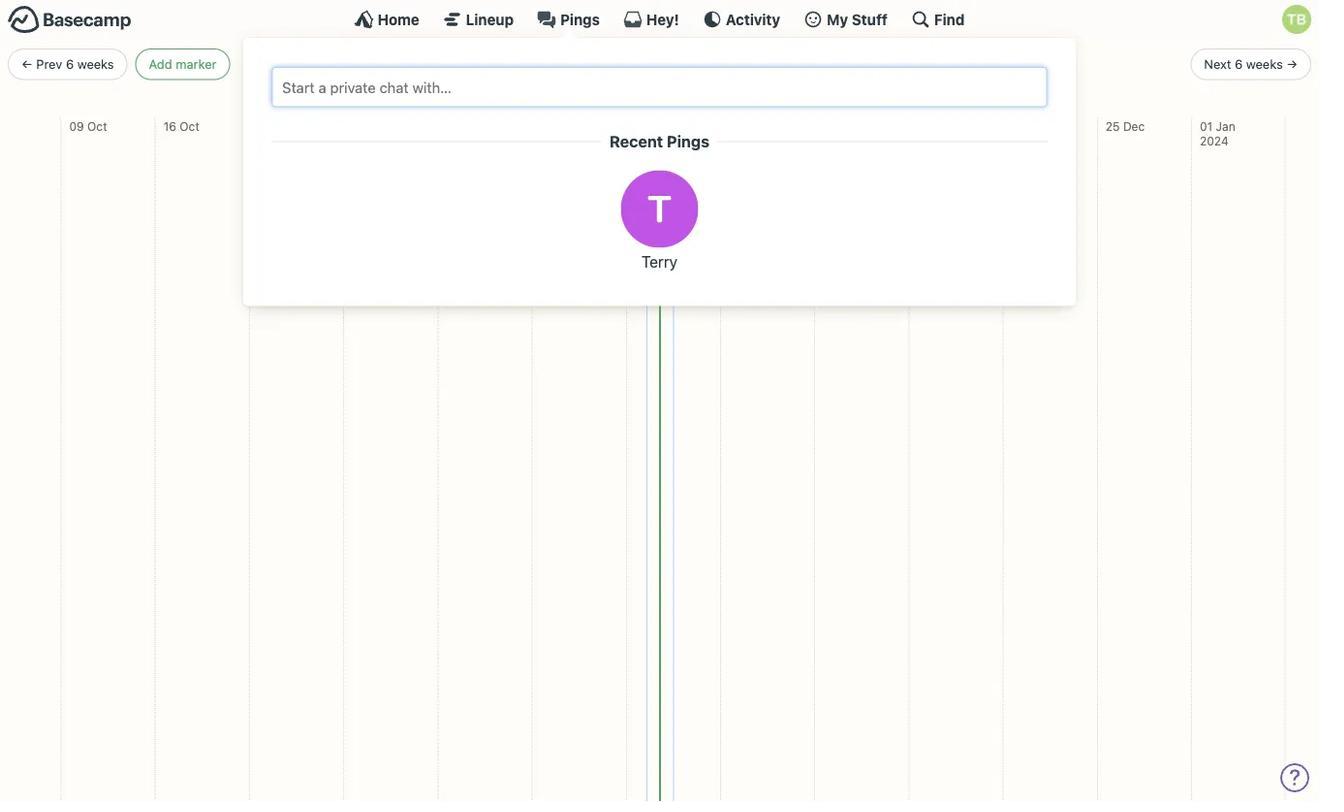 Task type: describe. For each thing, give the bounding box(es) containing it.
dec for 11 dec
[[932, 119, 954, 133]]

switch accounts image
[[8, 5, 132, 35]]

lineup link
[[443, 10, 514, 29]]

11
[[918, 119, 929, 133]]

1 horizontal spatial pings
[[667, 132, 710, 151]]

carnival
[[795, 97, 839, 110]]

nov for 20 nov
[[653, 119, 674, 133]]

main element
[[0, 0, 1320, 306]]

Start a private chat with… text field
[[280, 75, 1040, 99]]

activity
[[726, 11, 781, 28]]

11 dec
[[918, 119, 954, 133]]

25
[[1106, 119, 1121, 133]]

20 nov
[[635, 119, 674, 133]]

activity link
[[703, 10, 781, 29]]

find
[[935, 11, 965, 28]]

tim burton image
[[1283, 5, 1312, 34]]

lineup
[[466, 11, 514, 28]]

add marker
[[149, 57, 217, 71]]

nov for 06 nov
[[464, 119, 486, 133]]

stuff
[[852, 11, 888, 28]]

30 oct
[[352, 119, 390, 133]]

01 jan 2024
[[1201, 119, 1236, 148]]

recent pings
[[610, 132, 710, 151]]

next
[[1205, 57, 1232, 71]]

1 the from the left
[[709, 97, 727, 110]]

today
[[590, 55, 635, 73]]

16 oct
[[164, 119, 200, 133]]

welcome the deer to the carnival link
[[647, 92, 839, 115]]

13
[[541, 119, 553, 133]]

dec for 18 dec
[[1028, 119, 1050, 133]]

1 weeks from the left
[[77, 57, 114, 71]]

2 the from the left
[[774, 97, 792, 110]]

27
[[729, 119, 743, 133]]

find button
[[912, 10, 965, 29]]

04
[[824, 119, 838, 133]]

30
[[352, 119, 367, 133]]

20
[[635, 119, 649, 133]]

→
[[1287, 57, 1299, 71]]

nov for 13 nov
[[557, 119, 578, 133]]

← prev 6 weeks
[[21, 57, 114, 71]]

2 weeks from the left
[[1247, 57, 1284, 71]]

01
[[1201, 119, 1213, 133]]

my
[[827, 11, 849, 28]]

oct for 30 oct
[[370, 119, 390, 133]]

←
[[21, 57, 33, 71]]



Task type: locate. For each thing, give the bounding box(es) containing it.
1 6 from the left
[[66, 57, 74, 71]]

6 right prev
[[66, 57, 74, 71]]

oct for 09 oct
[[87, 119, 107, 133]]

add
[[149, 57, 172, 71]]

dec right 04
[[842, 119, 863, 133]]

0 horizontal spatial the
[[709, 97, 727, 110]]

2 dec from the left
[[932, 119, 954, 133]]

pings inside dropdown button
[[561, 11, 600, 28]]

terry image
[[621, 170, 699, 248]]

1 oct from the left
[[87, 119, 107, 133]]

to
[[759, 97, 771, 110]]

nov right 27
[[746, 119, 768, 133]]

0 vertical spatial pings
[[561, 11, 600, 28]]

nov for 27 nov
[[746, 119, 768, 133]]

the right to
[[774, 97, 792, 110]]

the left deer
[[709, 97, 727, 110]]

6
[[66, 57, 74, 71], [1236, 57, 1244, 71]]

onboarding
[[714, 97, 780, 110]]

2 oct from the left
[[180, 119, 200, 133]]

oct
[[87, 119, 107, 133], [180, 119, 200, 133], [275, 119, 295, 133], [370, 119, 390, 133]]

oct for 23 oct
[[275, 119, 295, 133]]

home
[[378, 11, 420, 28]]

1 dec from the left
[[842, 119, 863, 133]]

welcome the deer to the carnival
[[655, 97, 839, 110]]

dec
[[842, 119, 863, 133], [932, 119, 954, 133], [1028, 119, 1050, 133], [1124, 119, 1146, 133]]

recent
[[610, 132, 664, 151]]

1 horizontal spatial 6
[[1236, 57, 1244, 71]]

0 horizontal spatial 6
[[66, 57, 74, 71]]

18
[[1012, 119, 1025, 133]]

pings
[[561, 11, 600, 28], [667, 132, 710, 151]]

oct right 23
[[275, 119, 295, 133]]

6 right next
[[1236, 57, 1244, 71]]

09
[[69, 119, 84, 133]]

1 nov from the left
[[464, 119, 486, 133]]

04 dec
[[824, 119, 863, 133]]

18 dec
[[1012, 119, 1050, 133]]

oct right 30
[[370, 119, 390, 133]]

welcome
[[655, 97, 706, 110]]

pings button
[[537, 10, 600, 29]]

terry
[[642, 253, 678, 271]]

pings up 'today'
[[561, 11, 600, 28]]

3 dec from the left
[[1028, 119, 1050, 133]]

home link
[[355, 10, 420, 29]]

jan
[[1217, 119, 1236, 133]]

2 6 from the left
[[1236, 57, 1244, 71]]

dec for 25 dec
[[1124, 119, 1146, 133]]

06
[[446, 119, 461, 133]]

09 oct
[[69, 119, 107, 133]]

team onboarding link
[[673, 92, 789, 115]]

dec for 04 dec
[[842, 119, 863, 133]]

hey!
[[647, 11, 680, 28]]

oct right 16 on the left top of page
[[180, 119, 200, 133]]

dec right '18'
[[1028, 119, 1050, 133]]

dec right "25"
[[1124, 119, 1146, 133]]

oct for 16 oct
[[180, 119, 200, 133]]

pings down the team
[[667, 132, 710, 151]]

0 horizontal spatial pings
[[561, 11, 600, 28]]

my stuff
[[827, 11, 888, 28]]

3 nov from the left
[[653, 119, 674, 133]]

oct right 09 on the top left of the page
[[87, 119, 107, 133]]

13 nov
[[541, 119, 578, 133]]

06 nov
[[446, 119, 486, 133]]

4 nov from the left
[[746, 119, 768, 133]]

4 dec from the left
[[1124, 119, 1146, 133]]

dec right 11
[[932, 119, 954, 133]]

nov right 06
[[464, 119, 486, 133]]

weeks
[[77, 57, 114, 71], [1247, 57, 1284, 71]]

nov right 13
[[557, 119, 578, 133]]

0 horizontal spatial weeks
[[77, 57, 114, 71]]

1 horizontal spatial the
[[774, 97, 792, 110]]

23 oct
[[258, 119, 295, 133]]

next 6 weeks →
[[1205, 57, 1299, 71]]

weeks left →
[[1247, 57, 1284, 71]]

team onboarding
[[681, 97, 780, 110]]

deer
[[731, 97, 756, 110]]

4 oct from the left
[[370, 119, 390, 133]]

25 dec
[[1106, 119, 1146, 133]]

nov right 20
[[653, 119, 674, 133]]

add marker link
[[135, 48, 230, 80]]

my stuff button
[[804, 10, 888, 29]]

team
[[681, 97, 711, 110]]

23
[[258, 119, 272, 133]]

marker
[[176, 57, 217, 71]]

27 nov
[[729, 119, 768, 133]]

16
[[164, 119, 176, 133]]

the
[[709, 97, 727, 110], [774, 97, 792, 110]]

nov
[[464, 119, 486, 133], [557, 119, 578, 133], [653, 119, 674, 133], [746, 119, 768, 133]]

1 vertical spatial pings
[[667, 132, 710, 151]]

2024
[[1201, 134, 1229, 148]]

1 horizontal spatial weeks
[[1247, 57, 1284, 71]]

hey! button
[[624, 10, 680, 29]]

2 nov from the left
[[557, 119, 578, 133]]

3 oct from the left
[[275, 119, 295, 133]]

weeks right prev
[[77, 57, 114, 71]]

prev
[[36, 57, 62, 71]]

terry link
[[602, 161, 718, 281]]



Task type: vqa. For each thing, say whether or not it's contained in the screenshot.
'Cancel' "LINK" on the right
no



